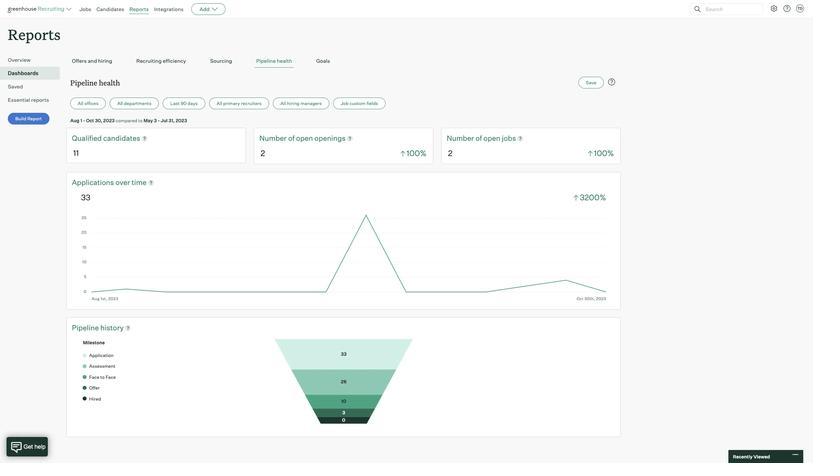 Task type: locate. For each thing, give the bounding box(es) containing it.
of link for jobs
[[476, 133, 484, 143]]

time
[[132, 178, 147, 187]]

all primary recruiters
[[217, 101, 262, 106]]

number of open
[[259, 134, 315, 143], [447, 134, 502, 143]]

0 horizontal spatial of
[[288, 134, 295, 143]]

all left managers
[[281, 101, 286, 106]]

candidates
[[103, 134, 140, 143]]

1 horizontal spatial pipeline health
[[256, 58, 292, 64]]

3 all from the left
[[217, 101, 222, 106]]

2
[[261, 149, 265, 158], [448, 149, 453, 158]]

0 horizontal spatial number link
[[259, 133, 288, 143]]

number
[[259, 134, 287, 143], [447, 134, 474, 143]]

of link
[[288, 133, 296, 143], [476, 133, 484, 143]]

history link
[[100, 323, 124, 333]]

all primary recruiters button
[[209, 98, 269, 109]]

2 100% from the left
[[594, 149, 614, 158]]

0 horizontal spatial number of open
[[259, 134, 315, 143]]

0 horizontal spatial number
[[259, 134, 287, 143]]

1 horizontal spatial 2
[[448, 149, 453, 158]]

1 open link from the left
[[296, 133, 315, 143]]

health
[[277, 58, 292, 64], [99, 78, 120, 88]]

hiring right and
[[98, 58, 112, 64]]

1 number of open from the left
[[259, 134, 315, 143]]

pipeline health button
[[255, 54, 294, 68]]

recruiting
[[136, 58, 162, 64]]

managers
[[300, 101, 322, 106]]

0 horizontal spatial 2
[[261, 149, 265, 158]]

time link
[[132, 178, 147, 188]]

offers
[[72, 58, 87, 64]]

2 open link from the left
[[484, 133, 502, 143]]

qualified
[[72, 134, 103, 143]]

open link for jobs
[[484, 133, 502, 143]]

number of open for openings
[[259, 134, 315, 143]]

0 vertical spatial reports
[[129, 6, 149, 12]]

1 2023 from the left
[[103, 118, 115, 123]]

custom
[[350, 101, 366, 106]]

open left jobs
[[484, 134, 500, 143]]

2 open from the left
[[484, 134, 500, 143]]

1 of from the left
[[288, 134, 295, 143]]

1 horizontal spatial 100%
[[594, 149, 614, 158]]

2 for jobs
[[448, 149, 453, 158]]

2023 right 31,
[[176, 118, 187, 123]]

30,
[[95, 118, 102, 123]]

1 of link from the left
[[288, 133, 296, 143]]

- right 3
[[158, 118, 160, 123]]

2023 right the 30,
[[103, 118, 115, 123]]

2 number from the left
[[447, 134, 474, 143]]

pipeline
[[256, 58, 276, 64], [70, 78, 97, 88], [72, 323, 100, 332]]

aug 1 - oct 30, 2023 compared to may 3 - jul 31, 2023
[[70, 118, 187, 123]]

pipeline health
[[256, 58, 292, 64], [70, 78, 120, 88]]

2 of from the left
[[476, 134, 482, 143]]

all left offices
[[78, 101, 83, 106]]

1 100% from the left
[[407, 149, 427, 158]]

td
[[798, 6, 803, 11]]

all left 'departments'
[[117, 101, 123, 106]]

history
[[100, 323, 124, 332]]

2 number link from the left
[[447, 133, 476, 143]]

recently viewed
[[733, 454, 770, 460]]

job
[[341, 101, 349, 106]]

0 vertical spatial pipeline health
[[256, 58, 292, 64]]

all left primary
[[217, 101, 222, 106]]

1 horizontal spatial number
[[447, 134, 474, 143]]

all offices
[[78, 101, 98, 106]]

11
[[73, 148, 79, 158]]

- right 1
[[83, 118, 85, 123]]

offers and hiring
[[72, 58, 112, 64]]

to
[[138, 118, 143, 123]]

0 horizontal spatial -
[[83, 118, 85, 123]]

qualified link
[[72, 133, 103, 143]]

2 number of open from the left
[[447, 134, 502, 143]]

openings link
[[315, 133, 346, 143]]

over link
[[116, 178, 132, 188]]

open left openings
[[296, 134, 313, 143]]

recently
[[733, 454, 753, 460]]

0 horizontal spatial reports
[[8, 25, 61, 44]]

dashboards link
[[8, 69, 57, 77]]

0 horizontal spatial open link
[[296, 133, 315, 143]]

hiring
[[98, 58, 112, 64], [287, 101, 299, 106]]

reports link
[[129, 6, 149, 12]]

primary
[[223, 101, 240, 106]]

of
[[288, 134, 295, 143], [476, 134, 482, 143]]

open for jobs
[[484, 134, 500, 143]]

job custom fields
[[341, 101, 378, 106]]

health inside button
[[277, 58, 292, 64]]

tab list
[[70, 54, 617, 68]]

0 horizontal spatial 100%
[[407, 149, 427, 158]]

applications over
[[72, 178, 132, 187]]

1 open from the left
[[296, 134, 313, 143]]

1 horizontal spatial of link
[[476, 133, 484, 143]]

reports down greenhouse recruiting image
[[8, 25, 61, 44]]

0 vertical spatial pipeline
[[256, 58, 276, 64]]

and
[[88, 58, 97, 64]]

open
[[296, 134, 313, 143], [484, 134, 500, 143]]

2 all from the left
[[117, 101, 123, 106]]

0 horizontal spatial of link
[[288, 133, 296, 143]]

jobs
[[502, 134, 516, 143]]

all
[[78, 101, 83, 106], [117, 101, 123, 106], [217, 101, 222, 106], [281, 101, 286, 106]]

Search text field
[[704, 4, 757, 14]]

reports
[[31, 97, 49, 103]]

1 vertical spatial reports
[[8, 25, 61, 44]]

number for jobs
[[447, 134, 474, 143]]

jobs link
[[502, 133, 516, 143]]

recruiting efficiency button
[[135, 54, 188, 68]]

1 number link from the left
[[259, 133, 288, 143]]

all inside button
[[117, 101, 123, 106]]

2023
[[103, 118, 115, 123], [176, 118, 187, 123]]

2 of link from the left
[[476, 133, 484, 143]]

all offices button
[[70, 98, 106, 109]]

add
[[200, 6, 210, 12]]

1 number from the left
[[259, 134, 287, 143]]

1
[[80, 118, 82, 123]]

1 horizontal spatial number of open
[[447, 134, 502, 143]]

recruiting efficiency
[[136, 58, 186, 64]]

1 horizontal spatial hiring
[[287, 101, 299, 106]]

0 vertical spatial health
[[277, 58, 292, 64]]

hiring left managers
[[287, 101, 299, 106]]

1 horizontal spatial -
[[158, 118, 160, 123]]

0 horizontal spatial hiring
[[98, 58, 112, 64]]

100% for jobs
[[594, 149, 614, 158]]

1 horizontal spatial open link
[[484, 133, 502, 143]]

all for all departments
[[117, 101, 123, 106]]

0 horizontal spatial 2023
[[103, 118, 115, 123]]

-
[[83, 118, 85, 123], [158, 118, 160, 123]]

0 horizontal spatial health
[[99, 78, 120, 88]]

viewed
[[754, 454, 770, 460]]

1 horizontal spatial open
[[484, 134, 500, 143]]

saved link
[[8, 83, 57, 91]]

jobs
[[79, 6, 91, 12]]

of link for openings
[[288, 133, 296, 143]]

1 horizontal spatial of
[[476, 134, 482, 143]]

4 all from the left
[[281, 101, 286, 106]]

1 vertical spatial hiring
[[287, 101, 299, 106]]

2 for openings
[[261, 149, 265, 158]]

1 horizontal spatial health
[[277, 58, 292, 64]]

number link
[[259, 133, 288, 143], [447, 133, 476, 143]]

1 horizontal spatial number link
[[447, 133, 476, 143]]

build report button
[[8, 113, 49, 125]]

pipeline health inside pipeline health button
[[256, 58, 292, 64]]

all for all offices
[[78, 101, 83, 106]]

dashboards
[[8, 70, 38, 77]]

reports right the candidates
[[129, 6, 149, 12]]

over
[[116, 178, 130, 187]]

number link for jobs
[[447, 133, 476, 143]]

1 vertical spatial pipeline
[[70, 78, 97, 88]]

1 all from the left
[[78, 101, 83, 106]]

0 horizontal spatial pipeline health
[[70, 78, 120, 88]]

1 2 from the left
[[261, 149, 265, 158]]

0 horizontal spatial open
[[296, 134, 313, 143]]

2 2 from the left
[[448, 149, 453, 158]]

1 horizontal spatial 2023
[[176, 118, 187, 123]]

sourcing
[[210, 58, 232, 64]]



Task type: vqa. For each thing, say whether or not it's contained in the screenshot.
the Notifications to the bottom
no



Task type: describe. For each thing, give the bounding box(es) containing it.
essential reports link
[[8, 96, 57, 104]]

days
[[188, 101, 198, 106]]

all for all primary recruiters
[[217, 101, 222, 106]]

candidates
[[96, 6, 124, 12]]

3200%
[[580, 193, 606, 202]]

2 vertical spatial pipeline
[[72, 323, 100, 332]]

aug
[[70, 118, 79, 123]]

31,
[[169, 118, 175, 123]]

integrations
[[154, 6, 184, 12]]

efficiency
[[163, 58, 186, 64]]

goals
[[316, 58, 330, 64]]

open for openings
[[296, 134, 313, 143]]

fields
[[367, 101, 378, 106]]

1 horizontal spatial reports
[[129, 6, 149, 12]]

openings
[[315, 134, 346, 143]]

jul
[[161, 118, 168, 123]]

td button
[[796, 5, 804, 12]]

0 vertical spatial hiring
[[98, 58, 112, 64]]

overview link
[[8, 56, 57, 64]]

applications
[[72, 178, 114, 187]]

3
[[154, 118, 157, 123]]

offers and hiring button
[[70, 54, 114, 68]]

last 90 days
[[170, 101, 198, 106]]

last 90 days button
[[163, 98, 205, 109]]

report
[[27, 116, 42, 121]]

pipeline inside button
[[256, 58, 276, 64]]

faq image
[[608, 78, 616, 86]]

build report
[[15, 116, 42, 121]]

saved
[[8, 83, 23, 90]]

1 - from the left
[[83, 118, 85, 123]]

configure image
[[770, 5, 778, 12]]

goals button
[[315, 54, 332, 68]]

td button
[[795, 3, 805, 14]]

pipeline link
[[72, 323, 100, 333]]

2 - from the left
[[158, 118, 160, 123]]

number for openings
[[259, 134, 287, 143]]

greenhouse recruiting image
[[8, 5, 66, 13]]

may
[[144, 118, 153, 123]]

number link for openings
[[259, 133, 288, 143]]

last
[[170, 101, 180, 106]]

1 vertical spatial health
[[99, 78, 120, 88]]

jobs link
[[79, 6, 91, 12]]

number of open for jobs
[[447, 134, 502, 143]]

candidates link
[[103, 133, 140, 143]]

essential
[[8, 97, 30, 103]]

100% for openings
[[407, 149, 427, 158]]

overview
[[8, 57, 31, 63]]

all for all hiring managers
[[281, 101, 286, 106]]

applications link
[[72, 178, 116, 188]]

1 vertical spatial pipeline health
[[70, 78, 120, 88]]

job custom fields button
[[333, 98, 386, 109]]

tab list containing offers and hiring
[[70, 54, 617, 68]]

open link for openings
[[296, 133, 315, 143]]

of for openings
[[288, 134, 295, 143]]

candidates link
[[96, 6, 124, 12]]

recruiters
[[241, 101, 262, 106]]

save button
[[579, 77, 604, 89]]

departments
[[124, 101, 151, 106]]

90
[[181, 101, 187, 106]]

milestone
[[83, 340, 105, 345]]

33
[[81, 193, 91, 202]]

build
[[15, 116, 26, 121]]

all departments
[[117, 101, 151, 106]]

add button
[[191, 3, 226, 15]]

all hiring managers
[[281, 101, 322, 106]]

all hiring managers button
[[273, 98, 329, 109]]

of for jobs
[[476, 134, 482, 143]]

all departments button
[[110, 98, 159, 109]]

compared
[[116, 118, 137, 123]]

oct
[[86, 118, 94, 123]]

integrations link
[[154, 6, 184, 12]]

xychart image
[[81, 213, 606, 301]]

2 2023 from the left
[[176, 118, 187, 123]]

save
[[586, 80, 596, 85]]

essential reports
[[8, 97, 49, 103]]

sourcing button
[[209, 54, 234, 68]]

offices
[[84, 101, 98, 106]]



